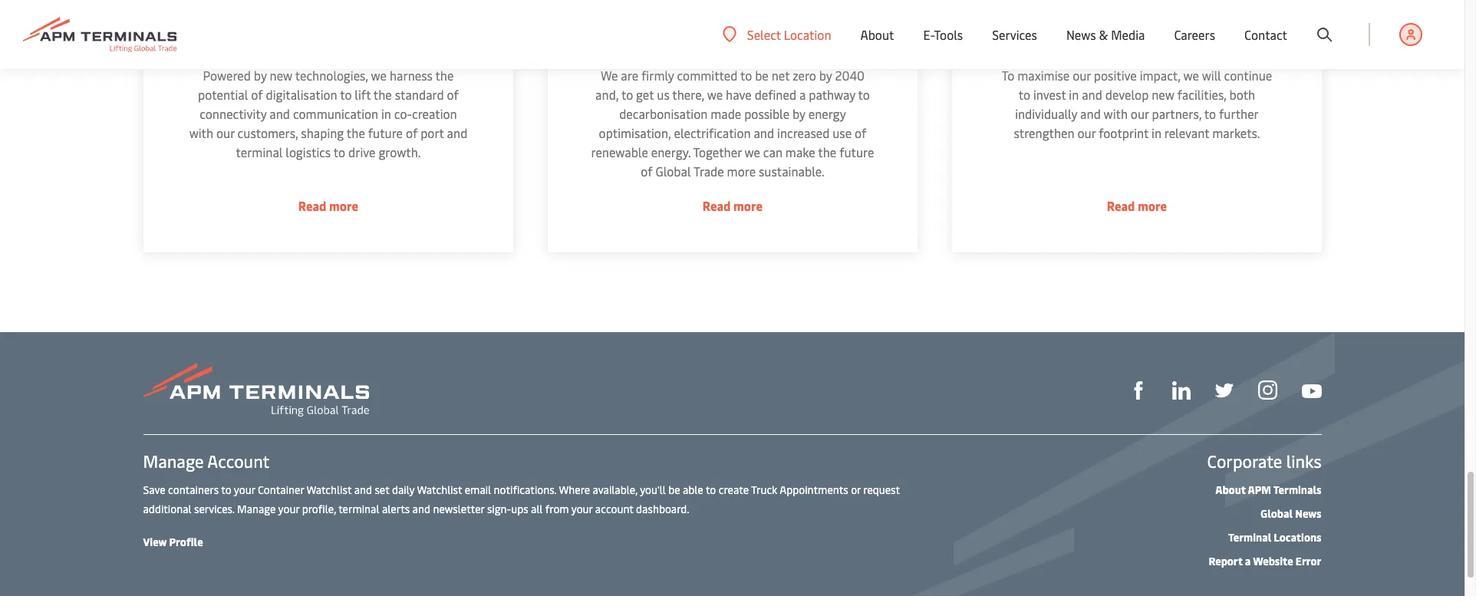 Task type: vqa. For each thing, say whether or not it's contained in the screenshot.
the TEUs within The Yanino Logistics Park Is A Multi-Purpose Transport And Logistics Centre Located In The Leningrad Region, 1.5 Km From Saint Petersburg. Yanino Has Rail And Road Connections To The Terminals In The Port Of Saint Petersburg And Offers A Full Range Of Services Related To Storage And Handling Of Containers And Other Cargo. The Capacity Of The Terminal Is 400,000 Teus And 500,000 Tons Of General Cargo.
no



Task type: locate. For each thing, give the bounding box(es) containing it.
read more
[[298, 197, 358, 214], [702, 197, 762, 214], [1107, 197, 1167, 214]]

0 horizontal spatial about
[[860, 26, 894, 43]]

containers
[[168, 483, 219, 497]]

0 vertical spatial future
[[368, 124, 402, 141]]

manage down container
[[237, 502, 276, 516]]

are
[[621, 67, 638, 84]]

drive
[[348, 143, 375, 160]]

terminal down customers,
[[236, 143, 282, 160]]

0 vertical spatial with
[[1103, 105, 1127, 122]]

2 horizontal spatial your
[[571, 502, 593, 516]]

pathway
[[808, 86, 855, 103]]

with inside to maximise our positive impact, we will continue to invest in and develop new facilities, both individually and with our partners, to further strengthen our  footprint in relevant markets.
[[1103, 105, 1127, 122]]

about for about apm terminals
[[1215, 483, 1246, 497]]

1 vertical spatial new
[[1151, 86, 1174, 103]]

0 vertical spatial new
[[269, 67, 292, 84]]

e-
[[923, 26, 934, 43]]

set
[[375, 483, 389, 497]]

apmt footer logo image
[[143, 363, 369, 417]]

purposeful growth
[[1034, 18, 1239, 51]]

we left can
[[744, 143, 760, 160]]

your down container
[[278, 502, 299, 516]]

read more down trade
[[702, 197, 762, 214]]

in right invest
[[1069, 86, 1079, 103]]

linkedin__x28_alt_x29__3_ link
[[1172, 380, 1190, 400]]

creation
[[412, 105, 457, 122]]

2 read from the left
[[702, 197, 730, 214]]

1 vertical spatial in
[[381, 105, 391, 122]]

be left able
[[668, 483, 680, 497]]

0 vertical spatial news
[[1066, 26, 1096, 43]]

future inside we are firmly committed to be net zero by 2040 and, to get us there, we have defined a pathway to decarbonisation made possible by energy optimisation, electrification and increased use of renewable energy. together we can make the future of global trade more sustainable.
[[839, 143, 874, 160]]

purposeful
[[1034, 18, 1154, 51]]

by
[[253, 67, 266, 84], [819, 67, 832, 84], [792, 105, 805, 122]]

a down zero
[[799, 86, 805, 103]]

watchlist up profile,
[[306, 483, 352, 497]]

you'll
[[640, 483, 666, 497]]

and up customers,
[[269, 105, 290, 122]]

of up connectivity
[[251, 86, 262, 103]]

new up digitalisation
[[269, 67, 292, 84]]

future up "growth."
[[368, 124, 402, 141]]

sign-
[[487, 502, 511, 516]]

2 horizontal spatial in
[[1151, 124, 1161, 141]]

1 horizontal spatial terminal
[[338, 502, 379, 516]]

0 horizontal spatial a
[[799, 86, 805, 103]]

2040
[[835, 67, 864, 84]]

zero
[[792, 67, 816, 84]]

1 read more from the left
[[298, 197, 358, 214]]

media
[[1111, 26, 1145, 43]]

2 horizontal spatial by
[[819, 67, 832, 84]]

3 read from the left
[[1107, 197, 1135, 214]]

future
[[368, 124, 402, 141], [839, 143, 874, 160]]

a inside we are firmly committed to be net zero by 2040 and, to get us there, we have defined a pathway to decarbonisation made possible by energy optimisation, electrification and increased use of renewable energy. together we can make the future of global trade more sustainable.
[[799, 86, 805, 103]]

future down use
[[839, 143, 874, 160]]

0 horizontal spatial read
[[298, 197, 326, 214]]

0 horizontal spatial be
[[668, 483, 680, 497]]

read down logistics
[[298, 197, 326, 214]]

1 horizontal spatial watchlist
[[417, 483, 462, 497]]

your
[[234, 483, 255, 497], [278, 502, 299, 516], [571, 502, 593, 516]]

news
[[1066, 26, 1096, 43], [1295, 506, 1322, 521]]

read more down footprint
[[1107, 197, 1167, 214]]

linkedin image
[[1172, 381, 1190, 400]]

newsletter
[[433, 502, 484, 516]]

2 vertical spatial in
[[1151, 124, 1161, 141]]

increased
[[777, 124, 829, 141]]

to up have
[[740, 67, 752, 84]]

the
[[435, 67, 453, 84], [373, 86, 392, 103], [346, 124, 365, 141], [818, 143, 836, 160]]

container
[[258, 483, 304, 497]]

0 vertical spatial in
[[1069, 86, 1079, 103]]

new down the impact,
[[1151, 86, 1174, 103]]

positive
[[1094, 67, 1136, 84]]

1 horizontal spatial a
[[1245, 554, 1251, 569]]

1 vertical spatial terminal
[[338, 502, 379, 516]]

renewable
[[591, 143, 648, 160]]

and
[[1082, 86, 1102, 103], [269, 105, 290, 122], [1080, 105, 1100, 122], [447, 124, 467, 141], [753, 124, 774, 141], [354, 483, 372, 497], [412, 502, 430, 516]]

0 horizontal spatial by
[[253, 67, 266, 84]]

1 horizontal spatial be
[[755, 67, 768, 84]]

2 read more from the left
[[702, 197, 762, 214]]

be inside we are firmly committed to be net zero by 2040 and, to get us there, we have defined a pathway to decarbonisation made possible by energy optimisation, electrification and increased use of renewable energy. together we can make the future of global trade more sustainable.
[[755, 67, 768, 84]]

terminal locations link
[[1228, 530, 1322, 545]]

1 vertical spatial about
[[1215, 483, 1246, 497]]

and up footprint
[[1080, 105, 1100, 122]]

to
[[740, 67, 752, 84], [340, 86, 351, 103], [621, 86, 633, 103], [858, 86, 870, 103], [1018, 86, 1030, 103], [1204, 105, 1216, 122], [333, 143, 345, 160], [221, 483, 231, 497], [706, 483, 716, 497]]

by up increased
[[792, 105, 805, 122]]

electrification
[[674, 124, 750, 141]]

manage up save
[[143, 450, 204, 473]]

terminal inside save containers to your container watchlist and set daily watchlist email notifications. where available, you'll be able to create truck appointments or request additional services. manage your profile, terminal alerts and newsletter sign-ups all from your account dashboard.
[[338, 502, 379, 516]]

read down trade
[[702, 197, 730, 214]]

continue
[[1224, 67, 1272, 84]]

global news
[[1261, 506, 1322, 521]]

global up the "terminal locations"
[[1261, 506, 1293, 521]]

1 vertical spatial be
[[668, 483, 680, 497]]

1 horizontal spatial in
[[1069, 86, 1079, 103]]

1 vertical spatial manage
[[237, 502, 276, 516]]

of up creation
[[447, 86, 458, 103]]

a
[[799, 86, 805, 103], [1245, 554, 1251, 569]]

news left &
[[1066, 26, 1096, 43]]

the right lift
[[373, 86, 392, 103]]

and,
[[595, 86, 618, 103]]

terminal down set
[[338, 502, 379, 516]]

3 read more from the left
[[1107, 197, 1167, 214]]

0 vertical spatial manage
[[143, 450, 204, 473]]

the up standard
[[435, 67, 453, 84]]

global down energy.
[[655, 163, 691, 180]]

read for purposeful growth
[[1107, 197, 1135, 214]]

and down possible
[[753, 124, 774, 141]]

appointments
[[780, 483, 848, 497]]

0 horizontal spatial in
[[381, 105, 391, 122]]

with up footprint
[[1103, 105, 1127, 122]]

in left co-
[[381, 105, 391, 122]]

shaping
[[301, 124, 344, 141]]

terminals
[[1273, 483, 1322, 497]]

1 horizontal spatial read
[[702, 197, 730, 214]]

services
[[992, 26, 1037, 43]]

corporate
[[1207, 450, 1282, 473]]

footprint
[[1098, 124, 1148, 141]]

about left apm
[[1215, 483, 1246, 497]]

select location
[[747, 26, 831, 43]]

global
[[655, 163, 691, 180], [1261, 506, 1293, 521]]

us
[[657, 86, 669, 103]]

our left footprint
[[1077, 124, 1095, 141]]

watchlist up the newsletter
[[417, 483, 462, 497]]

1 vertical spatial global
[[1261, 506, 1293, 521]]

a right report
[[1245, 554, 1251, 569]]

your down where
[[571, 502, 593, 516]]

0 vertical spatial be
[[755, 67, 768, 84]]

read more down logistics
[[298, 197, 358, 214]]

0 horizontal spatial new
[[269, 67, 292, 84]]

potential
[[198, 86, 248, 103]]

0 horizontal spatial watchlist
[[306, 483, 352, 497]]

0 horizontal spatial future
[[368, 124, 402, 141]]

by right powered
[[253, 67, 266, 84]]

1 vertical spatial with
[[189, 124, 213, 141]]

locations
[[1274, 530, 1322, 545]]

future inside powered by new technologies, we harness the potential of digitalisation to lift the standard of connectivity and communication in co-creation with our customers, shaping the future of port and terminal logistics to drive growth.
[[368, 124, 402, 141]]

0 vertical spatial global
[[655, 163, 691, 180]]

0 vertical spatial a
[[799, 86, 805, 103]]

have
[[725, 86, 751, 103]]

daily
[[392, 483, 415, 497]]

to left the get
[[621, 86, 633, 103]]

maximise
[[1017, 67, 1069, 84]]

by up pathway
[[819, 67, 832, 84]]

by inside powered by new technologies, we harness the potential of digitalisation to lift the standard of connectivity and communication in co-creation with our customers, shaping the future of port and terminal logistics to drive growth.
[[253, 67, 266, 84]]

ups
[[511, 502, 528, 516]]

all
[[531, 502, 543, 516]]

0 vertical spatial about
[[860, 26, 894, 43]]

1 horizontal spatial your
[[278, 502, 299, 516]]

1 horizontal spatial news
[[1295, 506, 1322, 521]]

terminal inside powered by new technologies, we harness the potential of digitalisation to lift the standard of connectivity and communication in co-creation with our customers, shaping the future of port and terminal logistics to drive growth.
[[236, 143, 282, 160]]

our
[[1072, 67, 1091, 84], [1130, 105, 1149, 122], [216, 124, 234, 141], [1077, 124, 1095, 141]]

0 horizontal spatial read more
[[298, 197, 358, 214]]

with down connectivity
[[189, 124, 213, 141]]

possible
[[744, 105, 789, 122]]

1 horizontal spatial with
[[1103, 105, 1127, 122]]

about up 2040 on the right top of page
[[860, 26, 894, 43]]

relevant
[[1164, 124, 1209, 141]]

be left net at the right of page
[[755, 67, 768, 84]]

with
[[1103, 105, 1127, 122], [189, 124, 213, 141]]

0 vertical spatial terminal
[[236, 143, 282, 160]]

careers button
[[1174, 0, 1215, 69]]

sustainable.
[[758, 163, 824, 180]]

1 vertical spatial future
[[839, 143, 874, 160]]

we left the will
[[1183, 67, 1199, 84]]

to down facilities,
[[1204, 105, 1216, 122]]

1 horizontal spatial future
[[839, 143, 874, 160]]

1 horizontal spatial global
[[1261, 506, 1293, 521]]

news inside popup button
[[1066, 26, 1096, 43]]

your down account
[[234, 483, 255, 497]]

we left harness
[[371, 67, 386, 84]]

with inside powered by new technologies, we harness the potential of digitalisation to lift the standard of connectivity and communication in co-creation with our customers, shaping the future of port and terminal logistics to drive growth.
[[189, 124, 213, 141]]

facebook image
[[1129, 381, 1147, 400]]

manage inside save containers to your container watchlist and set daily watchlist email notifications. where available, you'll be able to create truck appointments or request additional services. manage your profile, terminal alerts and newsletter sign-ups all from your account dashboard.
[[237, 502, 276, 516]]

read
[[298, 197, 326, 214], [702, 197, 730, 214], [1107, 197, 1135, 214]]

more
[[727, 163, 755, 180], [329, 197, 358, 214], [733, 197, 762, 214], [1137, 197, 1167, 214]]

1 horizontal spatial about
[[1215, 483, 1246, 497]]

in
[[1069, 86, 1079, 103], [381, 105, 391, 122], [1151, 124, 1161, 141]]

markets.
[[1212, 124, 1260, 141]]

2 horizontal spatial read
[[1107, 197, 1135, 214]]

co-
[[394, 105, 412, 122]]

0 horizontal spatial news
[[1066, 26, 1096, 43]]

1 horizontal spatial manage
[[237, 502, 276, 516]]

0 horizontal spatial global
[[655, 163, 691, 180]]

manage account
[[143, 450, 270, 473]]

of down energy.
[[640, 163, 652, 180]]

0 horizontal spatial with
[[189, 124, 213, 141]]

report a website error
[[1209, 554, 1322, 569]]

news & media
[[1066, 26, 1145, 43]]

tools
[[934, 26, 963, 43]]

and right port on the top left of the page
[[447, 124, 467, 141]]

read down footprint
[[1107, 197, 1135, 214]]

in down partners,
[[1151, 124, 1161, 141]]

news up locations
[[1295, 506, 1322, 521]]

and down positive
[[1082, 86, 1102, 103]]

1 horizontal spatial read more
[[702, 197, 762, 214]]

0 horizontal spatial terminal
[[236, 143, 282, 160]]

the down use
[[818, 143, 836, 160]]

1 horizontal spatial new
[[1151, 86, 1174, 103]]

1 vertical spatial news
[[1295, 506, 1322, 521]]

select location button
[[723, 26, 831, 43]]

our down connectivity
[[216, 124, 234, 141]]

read for decarbonisation
[[702, 197, 730, 214]]

customers,
[[237, 124, 298, 141]]

invest
[[1033, 86, 1066, 103]]

2 horizontal spatial read more
[[1107, 197, 1167, 214]]

terminal
[[236, 143, 282, 160], [338, 502, 379, 516]]



Task type: describe. For each thing, give the bounding box(es) containing it.
request
[[863, 483, 900, 497]]

to down 2040 on the right top of page
[[858, 86, 870, 103]]

select
[[747, 26, 781, 43]]

facilities,
[[1177, 86, 1226, 103]]

to left lift
[[340, 86, 351, 103]]

alerts
[[382, 502, 410, 516]]

or
[[851, 483, 861, 497]]

we inside powered by new technologies, we harness the potential of digitalisation to lift the standard of connectivity and communication in co-creation with our customers, shaping the future of port and terminal logistics to drive growth.
[[371, 67, 386, 84]]

our left positive
[[1072, 67, 1091, 84]]

1 watchlist from the left
[[306, 483, 352, 497]]

the inside we are firmly committed to be net zero by 2040 and, to get us there, we have defined a pathway to decarbonisation made possible by energy optimisation, electrification and increased use of renewable energy. together we can make the future of global trade more sustainable.
[[818, 143, 836, 160]]

to up the services.
[[221, 483, 231, 497]]

from
[[545, 502, 569, 516]]

0 horizontal spatial your
[[234, 483, 255, 497]]

additional
[[143, 502, 191, 516]]

dashboard.
[[636, 502, 689, 516]]

view profile link
[[143, 535, 203, 549]]

e-tools
[[923, 26, 963, 43]]

links
[[1286, 450, 1322, 473]]

error
[[1296, 554, 1322, 569]]

harness
[[389, 67, 432, 84]]

profile,
[[302, 502, 336, 516]]

and right alerts
[[412, 502, 430, 516]]

1 read from the left
[[298, 197, 326, 214]]

1 horizontal spatial by
[[792, 105, 805, 122]]

partners,
[[1152, 105, 1201, 122]]

we
[[600, 67, 618, 84]]

defined
[[754, 86, 796, 103]]

about apm terminals link
[[1215, 483, 1322, 497]]

you tube link
[[1302, 380, 1322, 399]]

of right use
[[854, 124, 866, 141]]

save
[[143, 483, 165, 497]]

1 vertical spatial a
[[1245, 554, 1251, 569]]

to left drive
[[333, 143, 345, 160]]

strengthen
[[1014, 124, 1074, 141]]

individually
[[1015, 105, 1077, 122]]

email
[[465, 483, 491, 497]]

website
[[1253, 554, 1293, 569]]

decarbonisation
[[644, 18, 820, 51]]

terminal
[[1228, 530, 1271, 545]]

impact,
[[1139, 67, 1180, 84]]

corporate links
[[1207, 450, 1322, 473]]

terminal locations
[[1228, 530, 1322, 545]]

&
[[1099, 26, 1108, 43]]

new inside powered by new technologies, we harness the potential of digitalisation to lift the standard of connectivity and communication in co-creation with our customers, shaping the future of port and terminal logistics to drive growth.
[[269, 67, 292, 84]]

trade
[[693, 163, 724, 180]]

can
[[763, 143, 782, 160]]

about button
[[860, 0, 894, 69]]

our inside powered by new technologies, we harness the potential of digitalisation to lift the standard of connectivity and communication in co-creation with our customers, shaping the future of port and terminal logistics to drive growth.
[[216, 124, 234, 141]]

global news link
[[1261, 506, 1322, 521]]

read more for purposeful growth
[[1107, 197, 1167, 214]]

location
[[784, 26, 831, 43]]

shape link
[[1129, 380, 1147, 400]]

be inside save containers to your container watchlist and set daily watchlist email notifications. where available, you'll be able to create truck appointments or request additional services. manage your profile, terminal alerts and newsletter sign-ups all from your account dashboard.
[[668, 483, 680, 497]]

in inside powered by new technologies, we harness the potential of digitalisation to lift the standard of connectivity and communication in co-creation with our customers, shaping the future of port and terminal logistics to drive growth.
[[381, 105, 391, 122]]

logistics
[[285, 143, 330, 160]]

truck
[[751, 483, 777, 497]]

fill 44 link
[[1215, 380, 1233, 400]]

account
[[595, 502, 633, 516]]

0 horizontal spatial manage
[[143, 450, 204, 473]]

and left set
[[354, 483, 372, 497]]

connectivity
[[199, 105, 266, 122]]

make
[[785, 143, 815, 160]]

report
[[1209, 554, 1243, 569]]

committed
[[677, 67, 737, 84]]

report a website error link
[[1209, 554, 1322, 569]]

2 watchlist from the left
[[417, 483, 462, 497]]

both
[[1229, 86, 1255, 103]]

further
[[1219, 105, 1259, 122]]

to maximise our positive impact, we will continue to invest in and develop new facilities, both individually and with our partners, to further strengthen our  footprint in relevant markets.
[[1001, 67, 1272, 141]]

lift
[[354, 86, 370, 103]]

youtube image
[[1302, 384, 1322, 398]]

to
[[1001, 67, 1014, 84]]

to right able
[[706, 483, 716, 497]]

standard
[[394, 86, 444, 103]]

we are firmly committed to be net zero by 2040 and, to get us there, we have defined a pathway to decarbonisation made possible by energy optimisation, electrification and increased use of renewable energy. together we can make the future of global trade more sustainable.
[[591, 67, 874, 180]]

about for about
[[860, 26, 894, 43]]

powered
[[203, 67, 250, 84]]

about apm terminals
[[1215, 483, 1322, 497]]

new inside to maximise our positive impact, we will continue to invest in and develop new facilities, both individually and with our partners, to further strengthen our  footprint in relevant markets.
[[1151, 86, 1174, 103]]

global inside we are firmly committed to be net zero by 2040 and, to get us there, we have defined a pathway to decarbonisation made possible by energy optimisation, electrification and increased use of renewable energy. together we can make the future of global trade more sustainable.
[[655, 163, 691, 180]]

decarbonisation
[[619, 105, 707, 122]]

communication
[[293, 105, 378, 122]]

will
[[1202, 67, 1221, 84]]

growth
[[1160, 18, 1239, 51]]

and inside we are firmly committed to be net zero by 2040 and, to get us there, we have defined a pathway to decarbonisation made possible by energy optimisation, electrification and increased use of renewable energy. together we can make the future of global trade more sustainable.
[[753, 124, 774, 141]]

of left port on the top left of the page
[[405, 124, 417, 141]]

powered by new technologies, we harness the potential of digitalisation to lift the standard of connectivity and communication in co-creation with our customers, shaping the future of port and terminal logistics to drive growth.
[[189, 67, 467, 160]]

there,
[[672, 86, 704, 103]]

services button
[[992, 0, 1037, 69]]

contact button
[[1244, 0, 1287, 69]]

use
[[832, 124, 851, 141]]

read more for decarbonisation
[[702, 197, 762, 214]]

the up drive
[[346, 124, 365, 141]]

growth.
[[378, 143, 420, 160]]

we inside to maximise our positive impact, we will continue to invest in and develop new facilities, both individually and with our partners, to further strengthen our  footprint in relevant markets.
[[1183, 67, 1199, 84]]

our down develop
[[1130, 105, 1149, 122]]

create
[[719, 483, 749, 497]]

available,
[[593, 483, 638, 497]]

instagram image
[[1258, 381, 1277, 400]]

made
[[710, 105, 741, 122]]

technologies,
[[295, 67, 368, 84]]

together
[[693, 143, 741, 160]]

energy.
[[651, 143, 690, 160]]

firmly
[[641, 67, 674, 84]]

where
[[559, 483, 590, 497]]

to left invest
[[1018, 86, 1030, 103]]

we down the committed
[[707, 86, 722, 103]]

twitter image
[[1215, 381, 1233, 400]]

more inside we are firmly committed to be net zero by 2040 and, to get us there, we have defined a pathway to decarbonisation made possible by energy optimisation, electrification and increased use of renewable energy. together we can make the future of global trade more sustainable.
[[727, 163, 755, 180]]

able
[[683, 483, 703, 497]]



